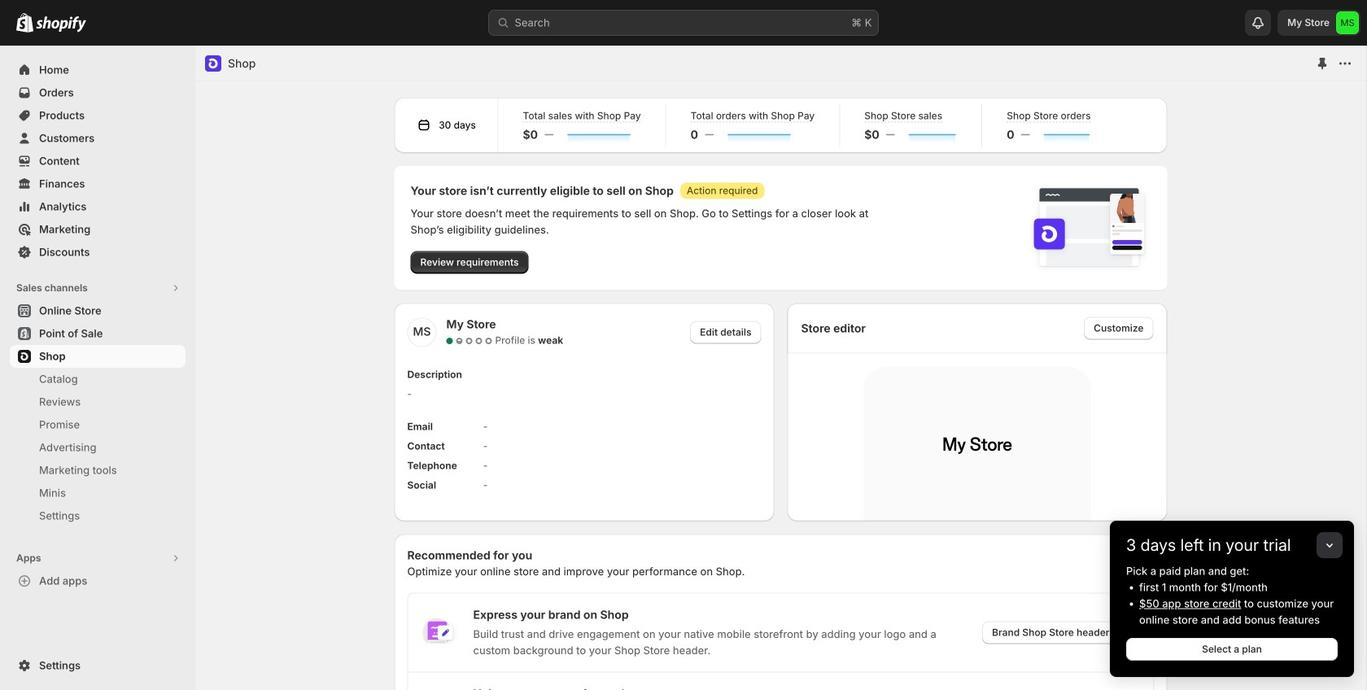 Task type: vqa. For each thing, say whether or not it's contained in the screenshot.
Fullscreen dialog
yes



Task type: locate. For each thing, give the bounding box(es) containing it.
my store image
[[1337, 11, 1360, 34]]

1 horizontal spatial shopify image
[[36, 16, 86, 32]]

shopify image
[[16, 13, 33, 32], [36, 16, 86, 32]]

fullscreen dialog
[[195, 46, 1367, 690]]



Task type: describe. For each thing, give the bounding box(es) containing it.
0 horizontal spatial shopify image
[[16, 13, 33, 32]]

icon for shop image
[[205, 55, 221, 72]]



